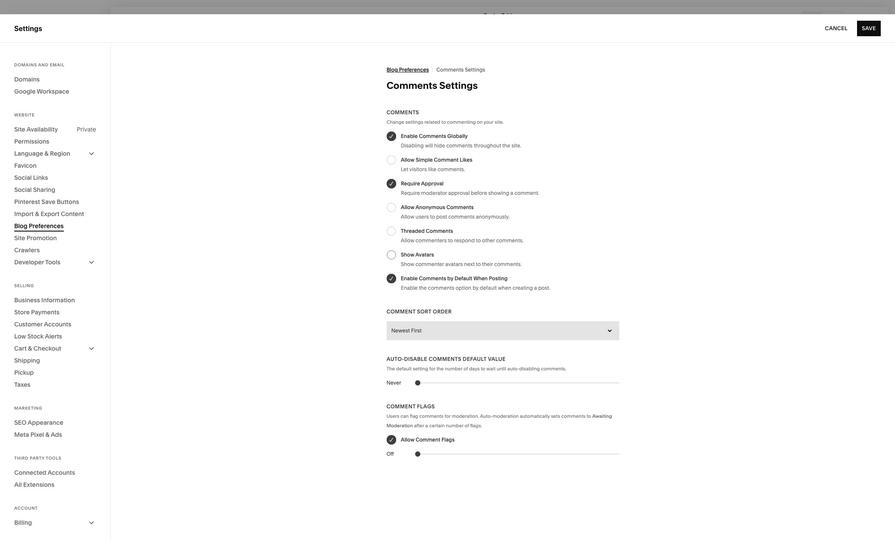Task type: locate. For each thing, give the bounding box(es) containing it.
to inside auto-disable comments default value the default setting for the number of days to wait until auto-disabling comments.
[[481, 366, 485, 372]]

comments. inside allow simple comment likes let visitors like comments.
[[438, 166, 465, 173]]

comments. inside threaded comments allow commenters to respond to other comments.
[[496, 237, 524, 244]]

1 vertical spatial selling
[[14, 284, 34, 288]]

3 enable from the top
[[401, 285, 418, 291]]

domains inside domains google workspace
[[14, 76, 40, 83]]

1 site from the top
[[14, 126, 25, 133]]

domains link
[[14, 73, 96, 85]]

comments inside enable comments globally disabling will hide comments throughout the site.
[[419, 133, 446, 139]]

0 horizontal spatial auto-
[[387, 356, 404, 363]]

other
[[482, 237, 495, 244]]

1 vertical spatial site
[[14, 234, 25, 242]]

2 vertical spatial enable
[[401, 285, 418, 291]]

site.
[[495, 119, 504, 125], [512, 142, 522, 149]]

1 vertical spatial by
[[473, 285, 479, 291]]

tools inside dropdown button
[[45, 259, 60, 266]]

allow for allow comment flags
[[401, 437, 415, 443]]

the right setting
[[437, 366, 444, 372]]

site up the crawlers
[[14, 234, 25, 242]]

1 horizontal spatial blog preferences link
[[387, 62, 429, 78]]

allow left users
[[401, 214, 414, 220]]

1 selling from the top
[[14, 69, 37, 78]]

comments inside allow anonymous comments allow users to post comments anonymously.
[[447, 204, 474, 211]]

of left flags.
[[465, 423, 469, 429]]

1 horizontal spatial preferences
[[399, 66, 429, 73]]

1 vertical spatial for
[[445, 414, 451, 420]]

1 horizontal spatial site.
[[512, 142, 522, 149]]

enable up comment sort order
[[401, 285, 418, 291]]

1 horizontal spatial save
[[862, 25, 876, 31]]

a left post.
[[534, 285, 537, 291]]

number down moderation.
[[446, 423, 464, 429]]

1 horizontal spatial for
[[445, 414, 451, 420]]

blog down 'import' on the top left
[[14, 222, 27, 230]]

low
[[14, 333, 26, 341]]

0 horizontal spatial save
[[41, 198, 55, 206]]

accounts down store payments link at the bottom left of page
[[44, 321, 71, 329]]

blog preferences link
[[387, 62, 429, 78], [14, 220, 96, 232]]

1 vertical spatial default
[[463, 356, 487, 363]]

social
[[14, 174, 32, 182], [14, 186, 32, 194]]

1 vertical spatial social
[[14, 186, 32, 194]]

2 vertical spatial settings
[[440, 80, 478, 92]]

allow
[[401, 157, 415, 163], [401, 204, 415, 211], [401, 214, 414, 220], [401, 237, 414, 244], [401, 437, 415, 443]]

0 vertical spatial accounts
[[44, 321, 71, 329]]

1 allow from the top
[[401, 157, 415, 163]]

settings
[[14, 24, 42, 33], [465, 66, 485, 73], [440, 80, 478, 92]]

flags down after a certain number of flags.
[[442, 437, 455, 443]]

comments up commenters
[[426, 228, 453, 234]]

preferences down export at top left
[[29, 222, 64, 230]]

business
[[14, 297, 40, 304]]

0 vertical spatial site.
[[495, 119, 504, 125]]

comments down the globally
[[446, 142, 473, 149]]

& left region
[[45, 150, 49, 158]]

a inside enable comments by default when posting enable the comments option by default when creating a post.
[[534, 285, 537, 291]]

0 horizontal spatial blog preferences link
[[14, 220, 96, 232]]

marketing
[[14, 85, 48, 93], [14, 406, 42, 411]]

flags.
[[470, 423, 482, 429]]

analytics
[[14, 116, 45, 124]]

comments. right "other" at top right
[[496, 237, 524, 244]]

show avatars show commenter avatars next to their comments.
[[401, 252, 522, 268]]

comments. inside auto-disable comments default value the default setting for the number of days to wait until auto-disabling comments.
[[541, 366, 566, 372]]

0 vertical spatial default
[[480, 285, 497, 291]]

blog preferences link left /
[[387, 62, 429, 78]]

0 vertical spatial domains
[[14, 63, 37, 67]]

1 domains from the top
[[14, 63, 37, 67]]

acuity scheduling link
[[14, 131, 96, 141]]

comment up newest
[[387, 309, 416, 315]]

0 vertical spatial website
[[14, 54, 41, 62]]

0 vertical spatial number
[[445, 366, 463, 372]]

selling up business
[[14, 284, 34, 288]]

favicon link
[[14, 160, 96, 172]]

default down when
[[480, 285, 497, 291]]

allow inside allow simple comment likes let visitors like comments.
[[401, 157, 415, 163]]

comments right disable
[[429, 356, 462, 363]]

language & region button
[[14, 148, 96, 160]]

site. right the throughout
[[512, 142, 522, 149]]

site down analytics
[[14, 126, 25, 133]]

to right "related"
[[441, 119, 446, 125]]

1 horizontal spatial the
[[437, 366, 444, 372]]

2 allow from the top
[[401, 204, 415, 211]]

1 vertical spatial preferences
[[29, 222, 64, 230]]

1 vertical spatial of
[[465, 423, 469, 429]]

2 enable from the top
[[401, 275, 418, 282]]

1 website from the top
[[14, 54, 41, 62]]

cart
[[14, 345, 27, 353]]

domains left the and
[[14, 63, 37, 67]]

1 vertical spatial the
[[419, 285, 427, 291]]

pickup link
[[14, 367, 96, 379]]

website up domains and email
[[14, 54, 41, 62]]

comment down after
[[416, 437, 440, 443]]

0 horizontal spatial default
[[396, 366, 412, 372]]

0 vertical spatial require
[[401, 180, 420, 187]]

2 vertical spatial the
[[437, 366, 444, 372]]

1 vertical spatial accounts
[[48, 469, 75, 477]]

0 vertical spatial enable
[[401, 133, 418, 139]]

2 site from the top
[[14, 234, 25, 242]]

seo
[[14, 419, 26, 427]]

1 horizontal spatial default
[[480, 285, 497, 291]]

site promotion link
[[14, 232, 96, 244]]

setting
[[413, 366, 428, 372]]

library
[[35, 430, 58, 439]]

require
[[401, 180, 420, 187], [401, 190, 420, 196]]

1 horizontal spatial flags
[[442, 437, 455, 443]]

settings
[[406, 119, 423, 125]]

their
[[482, 261, 493, 268]]

comments. up the posting
[[494, 261, 522, 268]]

0 vertical spatial preferences
[[399, 66, 429, 73]]

allow down threaded
[[401, 237, 414, 244]]

enable for enable comments globally
[[401, 133, 418, 139]]

for up after a certain number of flags.
[[445, 414, 451, 420]]

1 marketing from the top
[[14, 85, 48, 93]]

comments. right 'disabling'
[[541, 366, 566, 372]]

to right next
[[476, 261, 481, 268]]

1 vertical spatial save
[[41, 198, 55, 206]]

of
[[464, 366, 468, 372], [465, 423, 469, 429]]

flags
[[417, 404, 435, 410], [442, 437, 455, 443]]

2 show from the top
[[401, 261, 414, 268]]

the inside enable comments by default when posting enable the comments option by default when creating a post.
[[419, 285, 427, 291]]

0 horizontal spatial site.
[[495, 119, 504, 125]]

0 horizontal spatial preferences
[[29, 222, 64, 230]]

avatars
[[445, 261, 463, 268]]

comments inside enable comments by default when posting enable the comments option by default when creating a post.
[[428, 285, 454, 291]]

blog preferences
[[387, 66, 429, 73], [14, 222, 64, 230]]

social sharing link
[[14, 184, 96, 196]]

jacob
[[34, 489, 49, 496]]

jacob simon
[[34, 489, 66, 496]]

4 allow from the top
[[401, 237, 414, 244]]

0 horizontal spatial blog preferences
[[14, 222, 64, 230]]

a right showing
[[510, 190, 513, 196]]

related
[[425, 119, 440, 125]]

a
[[498, 12, 501, 18], [510, 190, 513, 196], [534, 285, 537, 291], [425, 423, 428, 429]]

after a certain number of flags.
[[413, 423, 482, 429]]

allow down moderation
[[401, 437, 415, 443]]

comments. down likes
[[438, 166, 465, 173]]

1 vertical spatial enable
[[401, 275, 418, 282]]

allow up let
[[401, 157, 415, 163]]

1 vertical spatial settings
[[465, 66, 485, 73]]

show left commenter
[[401, 261, 414, 268]]

default inside enable comments by default when posting enable the comments option by default when creating a post.
[[455, 275, 472, 282]]

save up export at top left
[[41, 198, 55, 206]]

workspace
[[37, 88, 69, 95]]

permissions
[[14, 138, 49, 145]]

default up days
[[463, 356, 487, 363]]

edit
[[120, 15, 132, 22]]

hide
[[434, 142, 445, 149]]

flags up flag
[[417, 404, 435, 410]]

1 vertical spatial default
[[396, 366, 412, 372]]

comments inside enable comments globally disabling will hide comments throughout the site.
[[446, 142, 473, 149]]

the
[[503, 142, 510, 149], [419, 285, 427, 291], [437, 366, 444, 372]]

anonymous
[[416, 204, 445, 211]]

blog preferences link down export at top left
[[14, 220, 96, 232]]

require down let
[[401, 180, 420, 187]]

third
[[14, 456, 28, 461]]

by down avatars
[[447, 275, 453, 282]]

5 allow from the top
[[401, 437, 415, 443]]

require left moderator
[[401, 190, 420, 196]]

0 vertical spatial blog preferences
[[387, 66, 429, 73]]

comments right sets
[[562, 414, 586, 420]]

blog preferences up promotion
[[14, 222, 64, 230]]

enable down commenter
[[401, 275, 418, 282]]

to inside allow anonymous comments allow users to post comments anonymously.
[[430, 214, 435, 220]]

cart & checkout
[[14, 345, 61, 353]]

0 vertical spatial of
[[464, 366, 468, 372]]

0 horizontal spatial for
[[429, 366, 435, 372]]

1 vertical spatial marketing
[[14, 406, 42, 411]]

0 vertical spatial flags
[[417, 404, 435, 410]]

settings right /
[[465, 66, 485, 73]]

0 vertical spatial for
[[429, 366, 435, 372]]

domains for and
[[14, 63, 37, 67]]

None range field
[[387, 379, 620, 388], [387, 450, 620, 459], [387, 379, 620, 388], [387, 450, 620, 459]]

number inside auto-disable comments default value the default setting for the number of days to wait until auto-disabling comments.
[[445, 366, 463, 372]]

to left post
[[430, 214, 435, 220]]

site. right your
[[495, 119, 504, 125]]

2 horizontal spatial the
[[503, 142, 510, 149]]

allow for allow anonymous comments allow users to post comments anonymously.
[[401, 204, 415, 211]]

show
[[401, 252, 414, 258], [401, 261, 414, 268]]

first
[[411, 328, 422, 334]]

0 vertical spatial tools
[[45, 259, 60, 266]]

1 vertical spatial show
[[401, 261, 414, 268]]

0 vertical spatial default
[[455, 275, 472, 282]]

save
[[862, 25, 876, 31], [41, 198, 55, 206]]

enable
[[401, 133, 418, 139], [401, 275, 418, 282], [401, 285, 418, 291]]

jacob simon button
[[13, 488, 96, 505]]

until
[[497, 366, 506, 372]]

comments
[[437, 66, 464, 73], [387, 80, 437, 92], [387, 109, 419, 116], [419, 133, 446, 139], [447, 204, 474, 211], [426, 228, 453, 234], [419, 275, 446, 282], [429, 356, 462, 363]]

preferences left /
[[399, 66, 429, 73]]

accounts inside business information store payments customer accounts low stock alerts
[[44, 321, 71, 329]]

moderation
[[387, 423, 413, 429]]

social links link
[[14, 172, 96, 184]]

tools down crawlers link
[[45, 259, 60, 266]]

meta
[[14, 431, 29, 439]]

settings up domains and email
[[14, 24, 42, 33]]

value
[[488, 356, 506, 363]]

1 horizontal spatial auto-
[[480, 414, 493, 420]]

0 horizontal spatial blog
[[14, 222, 27, 230]]

0 horizontal spatial the
[[419, 285, 427, 291]]

save right cancel
[[862, 25, 876, 31]]

1 horizontal spatial by
[[473, 285, 479, 291]]

number left days
[[445, 366, 463, 372]]

& left export at top left
[[35, 210, 39, 218]]

enable inside enable comments globally disabling will hide comments throughout the site.
[[401, 133, 418, 139]]

0 vertical spatial social
[[14, 174, 32, 182]]

for right setting
[[429, 366, 435, 372]]

& right cart
[[28, 345, 32, 353]]

change
[[387, 119, 404, 125]]

marketing inside 'link'
[[14, 85, 48, 93]]

auto- up flags.
[[480, 414, 493, 420]]

off
[[387, 451, 394, 458]]

1 vertical spatial require
[[401, 190, 420, 196]]

0 vertical spatial marketing
[[14, 85, 48, 93]]

of left days
[[464, 366, 468, 372]]

0 vertical spatial the
[[503, 142, 510, 149]]

site promotion crawlers
[[14, 234, 57, 254]]

0 vertical spatial site
[[14, 126, 25, 133]]

show left avatars
[[401, 252, 414, 258]]

globally
[[447, 133, 468, 139]]

the up sort on the left bottom of page
[[419, 285, 427, 291]]

0 vertical spatial auto-
[[387, 356, 404, 363]]

default inside auto-disable comments default value the default setting for the number of days to wait until auto-disabling comments.
[[463, 356, 487, 363]]

settings down / comments settings
[[440, 80, 478, 92]]

by down when
[[473, 285, 479, 291]]

accounts up all extensions link
[[48, 469, 75, 477]]

0 vertical spatial selling
[[14, 69, 37, 78]]

comment flags
[[387, 404, 435, 410]]

social up pinterest
[[14, 186, 32, 194]]

blog left /
[[387, 66, 398, 73]]

comments up will at the left of the page
[[419, 133, 446, 139]]

comments down commenter
[[419, 275, 446, 282]]

1 vertical spatial number
[[446, 423, 464, 429]]

website up site availability
[[14, 113, 35, 117]]

0 vertical spatial by
[[447, 275, 453, 282]]

0 vertical spatial settings
[[14, 24, 42, 33]]

save inside button
[[862, 25, 876, 31]]

allow left anonymous
[[401, 204, 415, 211]]

store payments link
[[14, 307, 96, 319]]

marketing link
[[14, 84, 96, 95]]

threaded
[[401, 228, 425, 234]]

accounts inside connected accounts all extensions
[[48, 469, 75, 477]]

tools up connected accounts link
[[46, 456, 61, 461]]

domains up the google
[[14, 76, 40, 83]]

asset library link
[[14, 430, 96, 440]]

default inside enable comments by default when posting enable the comments option by default when creating a post.
[[480, 285, 497, 291]]

2 require from the top
[[401, 190, 420, 196]]

2 domains from the top
[[14, 76, 40, 83]]

& left ads
[[45, 431, 49, 439]]

all extensions link
[[14, 479, 96, 491]]

the right the throughout
[[503, 142, 510, 149]]

comments inside threaded comments allow commenters to respond to other comments.
[[426, 228, 453, 234]]

0 vertical spatial blog
[[387, 66, 398, 73]]

comments up change
[[387, 109, 419, 116]]

to left "wait"
[[481, 366, 485, 372]]

1 horizontal spatial blog preferences
[[387, 66, 429, 73]]

1 enable from the top
[[401, 133, 418, 139]]

domains google workspace
[[14, 76, 69, 95]]

1 vertical spatial website
[[14, 113, 35, 117]]

1 vertical spatial site.
[[512, 142, 522, 149]]

comment down hide
[[434, 157, 459, 163]]

site inside site promotion crawlers
[[14, 234, 25, 242]]

pickup
[[14, 369, 34, 377]]

0 vertical spatial show
[[401, 252, 414, 258]]

site. inside enable comments globally disabling will hide comments throughout the site.
[[512, 142, 522, 149]]

book
[[484, 12, 497, 18]]

comments up threaded comments allow commenters to respond to other comments.
[[448, 214, 475, 220]]

moderation.
[[452, 414, 479, 420]]

social down favicon
[[14, 174, 32, 182]]

comments inside auto-disable comments default value the default setting for the number of days to wait until auto-disabling comments.
[[429, 356, 462, 363]]

auto- up the
[[387, 356, 404, 363]]

0 vertical spatial save
[[862, 25, 876, 31]]

1 vertical spatial domains
[[14, 76, 40, 83]]

comments left option
[[428, 285, 454, 291]]

site
[[14, 126, 25, 133], [14, 234, 25, 242]]

blog preferences left /
[[387, 66, 429, 73]]

1 horizontal spatial blog
[[387, 66, 398, 73]]

enable up disabling
[[401, 133, 418, 139]]

0 horizontal spatial flags
[[417, 404, 435, 410]]

comments down approval
[[447, 204, 474, 211]]

comments inside comments change settings related to commenting on your site.
[[387, 109, 419, 116]]

1 vertical spatial blog preferences link
[[14, 220, 96, 232]]

default up option
[[455, 275, 472, 282]]

default right the
[[396, 366, 412, 372]]

selling down domains and email
[[14, 69, 37, 78]]

site for site promotion crawlers
[[14, 234, 25, 242]]

domains for google
[[14, 76, 40, 83]]

comment
[[434, 157, 459, 163], [387, 309, 416, 315], [387, 404, 416, 410], [416, 437, 440, 443]]

comments. inside the show avatars show commenter avatars next to their comments.
[[494, 261, 522, 268]]



Task type: vqa. For each thing, say whether or not it's contained in the screenshot.


Task type: describe. For each thing, give the bounding box(es) containing it.
account
[[14, 506, 38, 511]]

favicon social links social sharing pinterest save buttons import & export content
[[14, 162, 84, 218]]

store
[[14, 309, 30, 316]]

party
[[30, 456, 45, 461]]

1 vertical spatial auto-
[[480, 414, 493, 420]]

developer tools button
[[14, 256, 96, 269]]

comment up can
[[387, 404, 416, 410]]

commenter
[[416, 261, 444, 268]]

pinterest
[[14, 198, 40, 206]]

connected accounts link
[[14, 467, 96, 479]]

3 allow from the top
[[401, 214, 414, 220]]

website inside 'link'
[[14, 54, 41, 62]]

default for when
[[455, 275, 472, 282]]

default inside auto-disable comments default value the default setting for the number of days to wait until auto-disabling comments.
[[396, 366, 412, 372]]

customer accounts link
[[14, 319, 96, 331]]

likes
[[460, 157, 473, 163]]

creating
[[513, 285, 533, 291]]

order
[[433, 309, 452, 315]]

email
[[50, 63, 65, 67]]

commenters
[[416, 237, 447, 244]]

1 require from the top
[[401, 180, 420, 187]]

to inside the show avatars show commenter avatars next to their comments.
[[476, 261, 481, 268]]

taxes
[[14, 381, 30, 389]]

& inside favicon social links social sharing pinterest save buttons import & export content
[[35, 210, 39, 218]]

permissions link
[[14, 136, 96, 148]]

import
[[14, 210, 34, 218]]

post
[[436, 214, 447, 220]]

allow inside threaded comments allow commenters to respond to other comments.
[[401, 237, 414, 244]]

alerts
[[45, 333, 62, 341]]

comment.
[[515, 190, 540, 196]]

site for site availability
[[14, 126, 25, 133]]

& inside seo appearance meta pixel & ads
[[45, 431, 49, 439]]

sort
[[417, 309, 432, 315]]

newest first
[[391, 328, 422, 334]]

cart & checkout button
[[14, 343, 96, 355]]

comments settings
[[387, 80, 478, 92]]

a right the book
[[498, 12, 501, 18]]

1 vertical spatial flags
[[442, 437, 455, 443]]

users
[[387, 414, 399, 420]]

enable comments globally disabling will hide comments throughout the site.
[[401, 133, 522, 149]]

scheduling
[[37, 131, 74, 140]]

billing
[[14, 519, 32, 527]]

appearance
[[28, 419, 63, 427]]

to inside comments change settings related to commenting on your site.
[[441, 119, 446, 125]]

site. inside comments change settings related to commenting on your site.
[[495, 119, 504, 125]]

2 selling from the top
[[14, 284, 34, 288]]

after
[[414, 423, 424, 429]]

of inside auto-disable comments default value the default setting for the number of days to wait until auto-disabling comments.
[[464, 366, 468, 372]]

promotion
[[27, 234, 57, 242]]

ads
[[51, 431, 62, 439]]

a inside require approval require moderator approval before showing a comment.
[[510, 190, 513, 196]]

0 vertical spatial blog preferences link
[[387, 62, 429, 78]]

low stock alerts link
[[14, 331, 96, 343]]

awaiting
[[592, 414, 612, 420]]

comments right /
[[437, 66, 464, 73]]

newest
[[391, 328, 410, 334]]

save inside favicon social links social sharing pinterest save buttons import & export content
[[41, 198, 55, 206]]

1 social from the top
[[14, 174, 32, 182]]

showing
[[488, 190, 509, 196]]

0 horizontal spatial by
[[447, 275, 453, 282]]

site availability
[[14, 126, 58, 133]]

/
[[432, 66, 434, 73]]

default for value
[[463, 356, 487, 363]]

simple
[[416, 157, 433, 163]]

crawlers
[[14, 246, 40, 254]]

table
[[502, 12, 515, 18]]

analytics link
[[14, 115, 96, 126]]

allow comment flags
[[401, 437, 455, 443]]

a right after
[[425, 423, 428, 429]]

for inside auto-disable comments default value the default setting for the number of days to wait until auto-disabling comments.
[[429, 366, 435, 372]]

extensions
[[23, 481, 54, 489]]

to left respond
[[448, 237, 453, 244]]

2 marketing from the top
[[14, 406, 42, 411]]

when
[[474, 275, 488, 282]]

2 social from the top
[[14, 186, 32, 194]]

allow simple comment likes let visitors like comments.
[[401, 157, 473, 173]]

developer
[[14, 259, 44, 266]]

require approval require moderator approval before showing a comment.
[[401, 180, 540, 196]]

allow for allow simple comment likes let visitors like comments.
[[401, 157, 415, 163]]

flag
[[410, 414, 418, 420]]

pixel
[[30, 431, 44, 439]]

will
[[425, 142, 433, 149]]

import & export content link
[[14, 208, 96, 220]]

save button
[[857, 21, 881, 36]]

the inside auto-disable comments default value the default setting for the number of days to wait until auto-disabling comments.
[[437, 366, 444, 372]]

to left "other" at top right
[[476, 237, 481, 244]]

business information store payments customer accounts low stock alerts
[[14, 297, 75, 341]]

business information link
[[14, 294, 96, 307]]

the inside enable comments globally disabling will hide comments throughout the site.
[[503, 142, 510, 149]]

1 vertical spatial tools
[[46, 456, 61, 461]]

comments inside enable comments by default when posting enable the comments option by default when creating a post.
[[419, 275, 446, 282]]

commenting
[[447, 119, 476, 125]]

seo appearance link
[[14, 417, 96, 429]]

crawlers link
[[14, 244, 96, 256]]

when
[[498, 285, 511, 291]]

enable for enable comments by default when posting
[[401, 275, 418, 282]]

website link
[[14, 53, 96, 63]]

availability
[[27, 126, 58, 133]]

comments inside allow anonymous comments allow users to post comments anonymously.
[[448, 214, 475, 220]]

comments down /
[[387, 80, 437, 92]]

respond
[[454, 237, 475, 244]]

export
[[41, 210, 59, 218]]

language & region
[[14, 150, 70, 158]]

your
[[484, 119, 494, 125]]

can
[[401, 414, 409, 420]]

1 vertical spatial blog preferences
[[14, 222, 64, 230]]

book a table
[[484, 12, 515, 18]]

auto- inside auto-disable comments default value the default setting for the number of days to wait until auto-disabling comments.
[[387, 356, 404, 363]]

posting
[[489, 275, 508, 282]]

simon
[[51, 489, 66, 496]]

comment inside allow simple comment likes let visitors like comments.
[[434, 157, 459, 163]]

moderator
[[421, 190, 447, 196]]

2 website from the top
[[14, 113, 35, 117]]

all
[[14, 481, 22, 489]]

shipping
[[14, 357, 40, 365]]

checkout
[[33, 345, 61, 353]]

connected accounts all extensions
[[14, 469, 75, 489]]

selling link
[[14, 69, 96, 79]]

1 show from the top
[[401, 252, 414, 258]]

acuity
[[14, 131, 35, 140]]

customer
[[14, 321, 43, 329]]

favicon
[[14, 162, 37, 170]]

billing link
[[14, 517, 96, 529]]

comments up certain
[[420, 414, 444, 420]]

awaiting moderation
[[387, 414, 612, 429]]

1 vertical spatial blog
[[14, 222, 27, 230]]

throughout
[[474, 142, 501, 149]]

to left awaiting
[[587, 414, 591, 420]]

region
[[50, 150, 70, 158]]

let
[[401, 166, 408, 173]]



